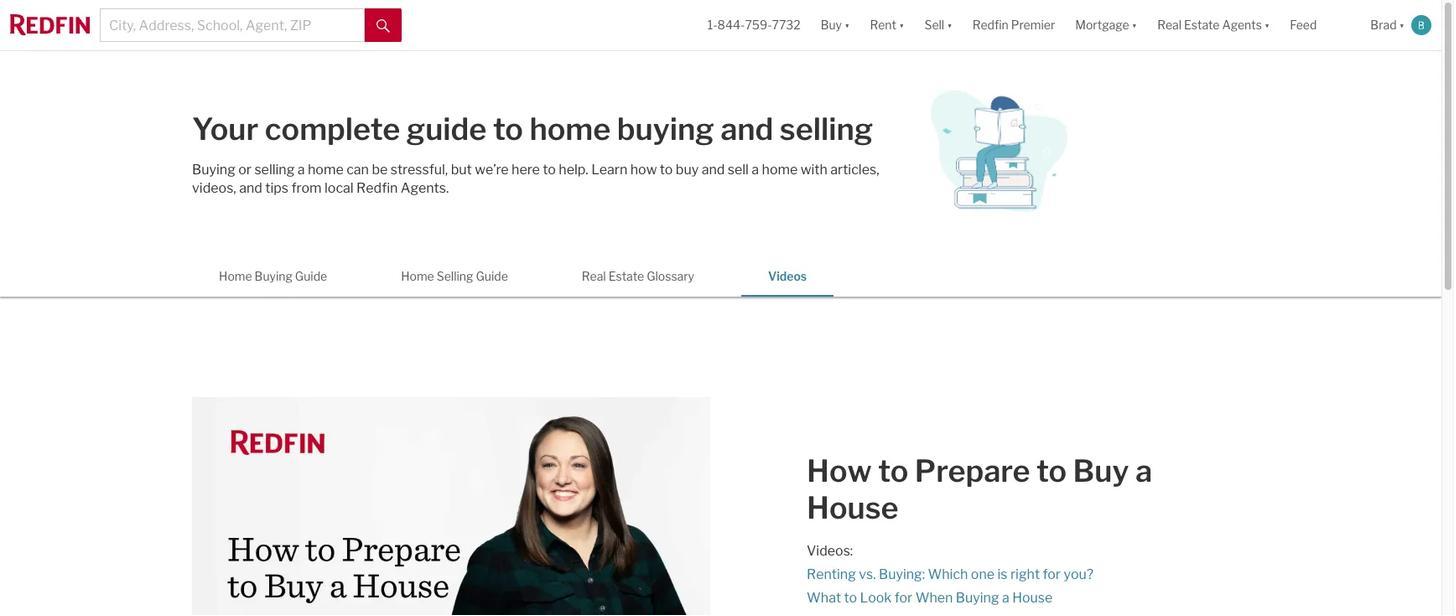 Task type: describe. For each thing, give the bounding box(es) containing it.
buying inside buying or selling a home can be stressful, but we're here to help. learn how to buy and sell a home with articles, videos, and tips from local redfin agents.
[[192, 161, 236, 177]]

learn
[[592, 161, 628, 177]]

1 vertical spatial and
[[702, 161, 725, 177]]

sell
[[925, 18, 945, 32]]

a inside how to prepare to buy a house
[[1136, 453, 1153, 490]]

how
[[631, 161, 657, 177]]

buy inside dropdown button
[[821, 18, 842, 32]]

rent
[[870, 18, 897, 32]]

your
[[192, 110, 259, 147]]

complete
[[265, 110, 400, 147]]

▾ for brad ▾
[[1400, 18, 1405, 32]]

buy ▾
[[821, 18, 850, 32]]

home buying guide link
[[192, 257, 354, 295]]

redfin premier
[[973, 18, 1056, 32]]

videos:
[[807, 543, 853, 559]]

we're
[[475, 161, 509, 177]]

1 vertical spatial for
[[895, 590, 913, 606]]

tips
[[265, 180, 289, 196]]

1 horizontal spatial buying
[[255, 269, 293, 284]]

▾ for sell ▾
[[947, 18, 953, 32]]

house inside videos: renting vs. buying: which one is right for you? what to look for when buying a house
[[1013, 590, 1053, 606]]

your complete guide to home buying and selling
[[192, 110, 873, 147]]

guide for home buying guide
[[295, 269, 327, 284]]

to up "we're"
[[493, 110, 523, 147]]

to right how
[[878, 453, 909, 490]]

redfin premier button
[[963, 0, 1066, 50]]

articles,
[[831, 161, 880, 177]]

▾ for mortgage ▾
[[1132, 18, 1138, 32]]

user photo image
[[1412, 15, 1432, 35]]

buying inside videos: renting vs. buying: which one is right for you? what to look for when buying a house
[[956, 590, 1000, 606]]

real estate agents ▾ link
[[1158, 0, 1270, 50]]

real for real estate agents ▾
[[1158, 18, 1182, 32]]

renting vs. buying: which one is right for you? link
[[807, 567, 1094, 583]]

mortgage ▾ button
[[1066, 0, 1148, 50]]

feed button
[[1280, 0, 1361, 50]]

▾ for rent ▾
[[899, 18, 905, 32]]

brad ▾
[[1371, 18, 1405, 32]]

videos,
[[192, 180, 236, 196]]

feed
[[1291, 18, 1317, 32]]

rent ▾
[[870, 18, 905, 32]]

estate for glossary
[[609, 269, 644, 284]]

5 ▾ from the left
[[1265, 18, 1270, 32]]

to inside videos: renting vs. buying: which one is right for you? what to look for when buying a house
[[844, 590, 857, 606]]

when
[[916, 590, 953, 606]]

house inside how to prepare to buy a house
[[807, 490, 899, 527]]

glossary
[[647, 269, 695, 284]]

mortgage
[[1076, 18, 1130, 32]]

agents
[[1223, 18, 1262, 32]]

one
[[971, 567, 995, 583]]

selling
[[437, 269, 474, 284]]

buying
[[617, 110, 714, 147]]

is
[[998, 567, 1008, 583]]

katy from redfin teaches you how to prepare to buy a home image
[[192, 398, 710, 616]]

reading resources image
[[911, 89, 1079, 214]]

right
[[1011, 567, 1040, 583]]

real estate agents ▾
[[1158, 18, 1270, 32]]

videos link
[[742, 257, 834, 295]]

from
[[292, 180, 322, 196]]

mortgage ▾
[[1076, 18, 1138, 32]]

sell
[[728, 161, 749, 177]]

buy
[[676, 161, 699, 177]]

what to look for when buying a house link
[[807, 590, 1053, 606]]

buy ▾ button
[[821, 0, 850, 50]]

videos
[[768, 269, 807, 284]]

sell ▾ button
[[925, 0, 953, 50]]

to right here
[[543, 161, 556, 177]]

sell ▾
[[925, 18, 953, 32]]

1-844-759-7732 link
[[708, 18, 801, 32]]



Task type: vqa. For each thing, say whether or not it's contained in the screenshot.
second Guide
yes



Task type: locate. For each thing, give the bounding box(es) containing it.
▾ right brad
[[1400, 18, 1405, 32]]

1 horizontal spatial buy
[[1073, 453, 1130, 490]]

0 vertical spatial redfin
[[973, 18, 1009, 32]]

buy inside how to prepare to buy a house
[[1073, 453, 1130, 490]]

1-844-759-7732
[[708, 18, 801, 32]]

home for a
[[308, 161, 344, 177]]

home for home buying guide
[[219, 269, 252, 284]]

1 vertical spatial selling
[[255, 161, 295, 177]]

1 horizontal spatial redfin
[[973, 18, 1009, 32]]

0 horizontal spatial home
[[219, 269, 252, 284]]

buying
[[192, 161, 236, 177], [255, 269, 293, 284], [956, 590, 1000, 606]]

mortgage ▾ button
[[1076, 0, 1138, 50]]

home up local
[[308, 161, 344, 177]]

sell ▾ button
[[915, 0, 963, 50]]

2 horizontal spatial home
[[762, 161, 798, 177]]

home left with
[[762, 161, 798, 177]]

to
[[493, 110, 523, 147], [543, 161, 556, 177], [660, 161, 673, 177], [878, 453, 909, 490], [1037, 453, 1067, 490], [844, 590, 857, 606]]

here
[[512, 161, 540, 177]]

1 horizontal spatial home
[[401, 269, 434, 284]]

home
[[219, 269, 252, 284], [401, 269, 434, 284]]

2 ▾ from the left
[[899, 18, 905, 32]]

you?
[[1064, 567, 1094, 583]]

can
[[347, 161, 369, 177]]

selling up with
[[780, 110, 873, 147]]

to left look
[[844, 590, 857, 606]]

and left the sell
[[702, 161, 725, 177]]

1 horizontal spatial guide
[[476, 269, 508, 284]]

1 home from the left
[[219, 269, 252, 284]]

0 vertical spatial buy
[[821, 18, 842, 32]]

estate for agents
[[1185, 18, 1220, 32]]

redfin down be
[[357, 180, 398, 196]]

house down right
[[1013, 590, 1053, 606]]

1 vertical spatial estate
[[609, 269, 644, 284]]

0 vertical spatial and
[[721, 110, 774, 147]]

0 vertical spatial selling
[[780, 110, 873, 147]]

▾
[[845, 18, 850, 32], [899, 18, 905, 32], [947, 18, 953, 32], [1132, 18, 1138, 32], [1265, 18, 1270, 32], [1400, 18, 1405, 32]]

home up help.
[[530, 110, 611, 147]]

1 horizontal spatial for
[[1043, 567, 1061, 583]]

1 vertical spatial buy
[[1073, 453, 1130, 490]]

real
[[1158, 18, 1182, 32], [582, 269, 606, 284]]

1-
[[708, 18, 718, 32]]

real left glossary
[[582, 269, 606, 284]]

1 ▾ from the left
[[845, 18, 850, 32]]

house
[[807, 490, 899, 527], [1013, 590, 1053, 606]]

0 horizontal spatial real
[[582, 269, 606, 284]]

1 vertical spatial real
[[582, 269, 606, 284]]

0 horizontal spatial for
[[895, 590, 913, 606]]

redfin
[[973, 18, 1009, 32], [357, 180, 398, 196]]

selling inside buying or selling a home can be stressful, but we're here to help. learn how to buy and sell a home with articles, videos, and tips from local redfin agents.
[[255, 161, 295, 177]]

guide for home selling guide
[[476, 269, 508, 284]]

buying or selling a home can be stressful, but we're here to help. learn how to buy and sell a home with articles, videos, and tips from local redfin agents.
[[192, 161, 880, 196]]

1 vertical spatial buying
[[255, 269, 293, 284]]

0 horizontal spatial estate
[[609, 269, 644, 284]]

buying:
[[879, 567, 925, 583]]

help.
[[559, 161, 589, 177]]

0 vertical spatial buying
[[192, 161, 236, 177]]

and
[[721, 110, 774, 147], [702, 161, 725, 177], [239, 180, 262, 196]]

real estate agents ▾ button
[[1148, 0, 1280, 50]]

2 home from the left
[[401, 269, 434, 284]]

home buying guide
[[219, 269, 327, 284]]

0 vertical spatial house
[[807, 490, 899, 527]]

estate left glossary
[[609, 269, 644, 284]]

real inside dropdown button
[[1158, 18, 1182, 32]]

0 horizontal spatial buying
[[192, 161, 236, 177]]

for right right
[[1043, 567, 1061, 583]]

to right prepare
[[1037, 453, 1067, 490]]

7732
[[772, 18, 801, 32]]

to left buy
[[660, 161, 673, 177]]

be
[[372, 161, 388, 177]]

844-
[[718, 18, 745, 32]]

submit search image
[[377, 19, 390, 32]]

real for real estate glossary
[[582, 269, 606, 284]]

guide
[[295, 269, 327, 284], [476, 269, 508, 284]]

rent ▾ button
[[860, 0, 915, 50]]

0 horizontal spatial guide
[[295, 269, 327, 284]]

1 vertical spatial house
[[1013, 590, 1053, 606]]

1 horizontal spatial home
[[530, 110, 611, 147]]

agents.
[[401, 180, 449, 196]]

a inside videos: renting vs. buying: which one is right for you? what to look for when buying a house
[[1002, 590, 1010, 606]]

1 vertical spatial redfin
[[357, 180, 398, 196]]

for down 'buying:'
[[895, 590, 913, 606]]

or
[[238, 161, 252, 177]]

but
[[451, 161, 472, 177]]

local
[[325, 180, 354, 196]]

2 horizontal spatial buying
[[956, 590, 1000, 606]]

and down or
[[239, 180, 262, 196]]

brad
[[1371, 18, 1397, 32]]

videos: renting vs. buying: which one is right for you? what to look for when buying a house
[[807, 543, 1094, 606]]

1 guide from the left
[[295, 269, 327, 284]]

3 ▾ from the left
[[947, 18, 953, 32]]

how
[[807, 453, 872, 490]]

1 horizontal spatial estate
[[1185, 18, 1220, 32]]

▾ for buy ▾
[[845, 18, 850, 32]]

estate inside real estate glossary link
[[609, 269, 644, 284]]

6 ▾ from the left
[[1400, 18, 1405, 32]]

1 horizontal spatial selling
[[780, 110, 873, 147]]

2 vertical spatial and
[[239, 180, 262, 196]]

▾ right mortgage
[[1132, 18, 1138, 32]]

rent ▾ button
[[870, 0, 905, 50]]

redfin left premier
[[973, 18, 1009, 32]]

prepare
[[915, 453, 1031, 490]]

0 horizontal spatial house
[[807, 490, 899, 527]]

selling
[[780, 110, 873, 147], [255, 161, 295, 177]]

selling up tips
[[255, 161, 295, 177]]

home for to
[[530, 110, 611, 147]]

house up 'videos:'
[[807, 490, 899, 527]]

a
[[298, 161, 305, 177], [752, 161, 759, 177], [1136, 453, 1153, 490], [1002, 590, 1010, 606]]

0 horizontal spatial selling
[[255, 161, 295, 177]]

vs.
[[859, 567, 876, 583]]

2 vertical spatial buying
[[956, 590, 1000, 606]]

City, Address, School, Agent, ZIP search field
[[100, 8, 365, 42]]

how to prepare to buy a house
[[807, 453, 1153, 527]]

▾ left rent
[[845, 18, 850, 32]]

with
[[801, 161, 828, 177]]

redfin inside button
[[973, 18, 1009, 32]]

look
[[860, 590, 892, 606]]

renting
[[807, 567, 856, 583]]

and up the sell
[[721, 110, 774, 147]]

home selling guide
[[401, 269, 508, 284]]

estate
[[1185, 18, 1220, 32], [609, 269, 644, 284]]

▾ right agents
[[1265, 18, 1270, 32]]

▾ right sell on the right of page
[[947, 18, 953, 32]]

0 vertical spatial for
[[1043, 567, 1061, 583]]

premier
[[1012, 18, 1056, 32]]

2 guide from the left
[[476, 269, 508, 284]]

4 ▾ from the left
[[1132, 18, 1138, 32]]

which
[[928, 567, 968, 583]]

home
[[530, 110, 611, 147], [308, 161, 344, 177], [762, 161, 798, 177]]

0 vertical spatial real
[[1158, 18, 1182, 32]]

stressful,
[[391, 161, 448, 177]]

home selling guide link
[[374, 257, 535, 295]]

0 horizontal spatial redfin
[[357, 180, 398, 196]]

buy ▾ button
[[811, 0, 860, 50]]

0 horizontal spatial home
[[308, 161, 344, 177]]

buy
[[821, 18, 842, 32], [1073, 453, 1130, 490]]

0 vertical spatial estate
[[1185, 18, 1220, 32]]

estate inside real estate agents ▾ link
[[1185, 18, 1220, 32]]

real estate glossary
[[582, 269, 695, 284]]

what
[[807, 590, 841, 606]]

estate left agents
[[1185, 18, 1220, 32]]

0 horizontal spatial buy
[[821, 18, 842, 32]]

home for home selling guide
[[401, 269, 434, 284]]

for
[[1043, 567, 1061, 583], [895, 590, 913, 606]]

real estate glossary link
[[555, 257, 721, 295]]

redfin inside buying or selling a home can be stressful, but we're here to help. learn how to buy and sell a home with articles, videos, and tips from local redfin agents.
[[357, 180, 398, 196]]

guide
[[407, 110, 487, 147]]

▾ right rent
[[899, 18, 905, 32]]

1 horizontal spatial real
[[1158, 18, 1182, 32]]

759-
[[745, 18, 772, 32]]

1 horizontal spatial house
[[1013, 590, 1053, 606]]

real right mortgage ▾
[[1158, 18, 1182, 32]]



